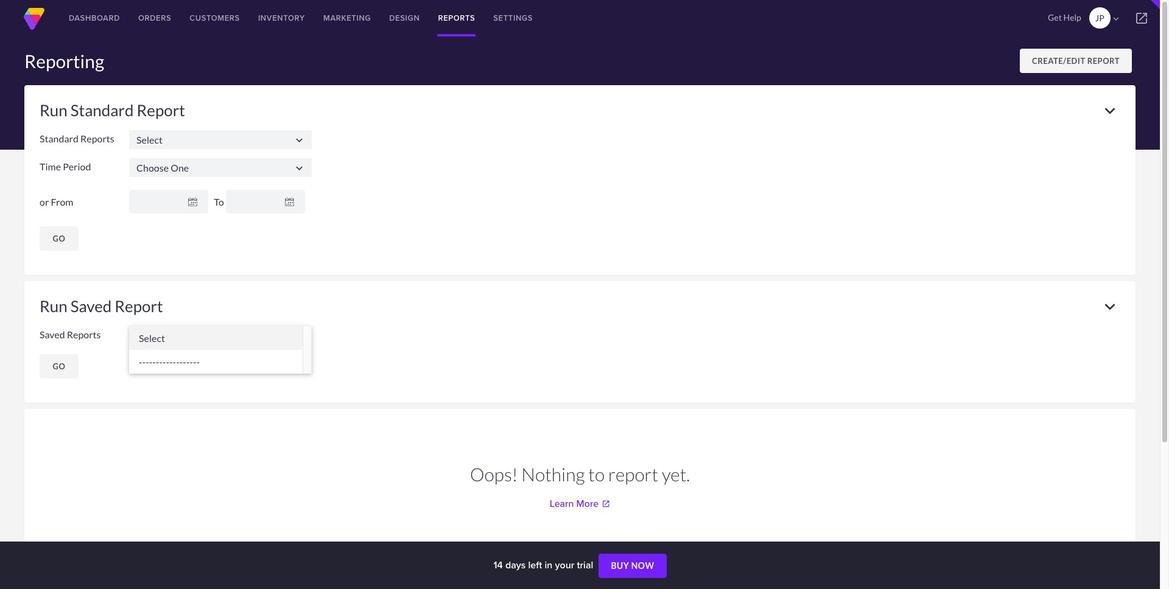 Task type: describe. For each thing, give the bounding box(es) containing it.

[[1111, 13, 1122, 24]]

8 - from the left
[[163, 356, 166, 368]]

18 - from the left
[[196, 356, 200, 368]]

16 - from the left
[[190, 356, 193, 368]]

run for run saved report
[[40, 297, 67, 316]]

standard reports
[[40, 132, 114, 144]]

report for run standard report
[[137, 100, 185, 120]]

10 - from the left
[[169, 356, 173, 368]]

or from
[[40, 196, 73, 208]]

left
[[528, 558, 542, 572]]

settings
[[494, 12, 533, 24]]

 link
[[1124, 0, 1160, 37]]

 for run saved report
[[293, 330, 306, 343]]

report
[[608, 463, 659, 485]]

nothing
[[521, 463, 585, 485]]

reports for run saved report
[[67, 329, 101, 340]]

4 - from the left
[[149, 356, 152, 368]]

reports for run standard report
[[80, 132, 114, 144]]

0 vertical spatial reports
[[438, 12, 475, 24]]

orders
[[138, 12, 171, 24]]

------------------
[[139, 356, 200, 368]]

jp
[[1096, 13, 1105, 23]]

14 days left in your trial
[[494, 558, 596, 572]]

go for second 'go' link from the top
[[53, 362, 65, 372]]

in
[[545, 558, 553, 572]]

1 - from the left
[[139, 356, 142, 368]]

1 vertical spatial standard
[[40, 132, 79, 144]]

time
[[40, 161, 61, 172]]

0 vertical spatial standard
[[70, 100, 134, 120]]

5 - from the left
[[152, 356, 156, 368]]

dashboard
[[69, 12, 120, 24]]

inventory
[[258, 12, 305, 24]]

time period
[[40, 161, 91, 172]]

2 go link from the top
[[40, 354, 79, 379]]

2  from the top
[[293, 162, 306, 175]]

expand_more for run saved report
[[1100, 297, 1121, 317]]

0 vertical spatial report
[[1088, 56, 1120, 66]]

or
[[40, 196, 49, 208]]

11 - from the left
[[173, 356, 176, 368]]

run saved report
[[40, 297, 163, 316]]


[[1135, 11, 1149, 26]]

yet.
[[662, 463, 690, 485]]

marketing
[[323, 12, 371, 24]]

trial
[[577, 558, 593, 572]]

create/edit report
[[1032, 56, 1120, 66]]

get help
[[1048, 12, 1082, 23]]

create/edit report link
[[1020, 49, 1132, 73]]

to
[[212, 196, 226, 208]]

buy now link
[[599, 554, 667, 579]]

0 vertical spatial saved
[[70, 297, 112, 316]]



Task type: vqa. For each thing, say whether or not it's contained in the screenshot.
trial
yes



Task type: locate. For each thing, give the bounding box(es) containing it.
go for first 'go' link from the top of the page
[[53, 234, 65, 244]]

None text field
[[129, 190, 208, 214]]

now
[[631, 561, 654, 571]]

2 run from the top
[[40, 297, 67, 316]]

1 run from the top
[[40, 100, 67, 120]]

your
[[555, 558, 575, 572]]

1 vertical spatial saved
[[40, 329, 65, 340]]

2 go from the top
[[53, 362, 65, 372]]

expand_more
[[1100, 100, 1121, 121], [1100, 297, 1121, 317]]

run
[[40, 100, 67, 120], [40, 297, 67, 316]]

reports right 'design'
[[438, 12, 475, 24]]

3  from the top
[[293, 330, 306, 343]]

0 vertical spatial run
[[40, 100, 67, 120]]

days
[[505, 558, 526, 572]]

0 vertical spatial 
[[293, 134, 306, 147]]

reports down run saved report
[[67, 329, 101, 340]]

15 - from the left
[[186, 356, 190, 368]]

1 vertical spatial reports
[[80, 132, 114, 144]]

customers
[[190, 12, 240, 24]]

1 vertical spatial report
[[137, 100, 185, 120]]

buy now
[[611, 561, 654, 571]]

3 - from the left
[[146, 356, 149, 368]]

run up saved reports
[[40, 297, 67, 316]]

-
[[139, 356, 142, 368], [142, 356, 146, 368], [146, 356, 149, 368], [149, 356, 152, 368], [152, 356, 156, 368], [156, 356, 159, 368], [159, 356, 163, 368], [163, 356, 166, 368], [166, 356, 169, 368], [169, 356, 173, 368], [173, 356, 176, 368], [176, 356, 179, 368], [179, 356, 183, 368], [183, 356, 186, 368], [186, 356, 190, 368], [190, 356, 193, 368], [193, 356, 196, 368], [196, 356, 200, 368]]

expand_more for run standard report
[[1100, 100, 1121, 121]]

go link down "or from"
[[40, 227, 79, 251]]

select
[[139, 333, 165, 344]]

1 vertical spatial 
[[293, 162, 306, 175]]

None text field
[[129, 130, 312, 149], [129, 158, 312, 177], [226, 190, 305, 214], [129, 130, 312, 149], [129, 158, 312, 177], [226, 190, 305, 214]]

1 vertical spatial go link
[[40, 354, 79, 379]]

1 vertical spatial run
[[40, 297, 67, 316]]

2 vertical spatial reports
[[67, 329, 101, 340]]

1 go from the top
[[53, 234, 65, 244]]

9 - from the left
[[166, 356, 169, 368]]

14
[[494, 558, 503, 572]]

help
[[1064, 12, 1082, 23]]

go link
[[40, 227, 79, 251], [40, 354, 79, 379]]

13 - from the left
[[179, 356, 183, 368]]

 for run standard report
[[293, 134, 306, 147]]

standard
[[70, 100, 134, 120], [40, 132, 79, 144]]

1 go link from the top
[[40, 227, 79, 251]]

buy
[[611, 561, 629, 571]]

saved
[[70, 297, 112, 316], [40, 329, 65, 340]]

run for run standard report
[[40, 100, 67, 120]]

6 - from the left
[[156, 356, 159, 368]]

0 vertical spatial go link
[[40, 227, 79, 251]]

2 vertical spatial report
[[115, 297, 163, 316]]

to
[[589, 463, 605, 485]]

2 vertical spatial 
[[293, 330, 306, 343]]

more
[[577, 497, 599, 511]]

1 expand_more from the top
[[1100, 100, 1121, 121]]

saved up saved reports
[[70, 297, 112, 316]]

go down "or from"
[[53, 234, 65, 244]]

2 expand_more from the top
[[1100, 297, 1121, 317]]

12 - from the left
[[176, 356, 179, 368]]

learn more
[[550, 497, 599, 511]]

1 vertical spatial expand_more
[[1100, 297, 1121, 317]]

report for run saved report
[[115, 297, 163, 316]]

1 horizontal spatial saved
[[70, 297, 112, 316]]

run up standard reports on the left
[[40, 100, 67, 120]]

learn more link
[[550, 497, 610, 511]]

0 vertical spatial expand_more
[[1100, 100, 1121, 121]]

from
[[51, 196, 73, 208]]

standard up time period
[[40, 132, 79, 144]]

14 - from the left
[[183, 356, 186, 368]]

report
[[1088, 56, 1120, 66], [137, 100, 185, 120], [115, 297, 163, 316]]

create/edit
[[1032, 56, 1086, 66]]

go down saved reports
[[53, 362, 65, 372]]

reporting
[[24, 50, 104, 72]]

learn
[[550, 497, 574, 511]]

oops! you don't have anything to report on yet. image
[[519, 548, 641, 590]]

get
[[1048, 12, 1062, 23]]

saved down run saved report
[[40, 329, 65, 340]]

saved reports
[[40, 329, 101, 340]]

go
[[53, 234, 65, 244], [53, 362, 65, 372]]

period
[[63, 161, 91, 172]]

7 - from the left
[[159, 356, 163, 368]]

17 - from the left
[[193, 356, 196, 368]]

reports down run standard report
[[80, 132, 114, 144]]

2 - from the left
[[142, 356, 146, 368]]

run standard report
[[40, 100, 185, 120]]

design
[[389, 12, 420, 24]]


[[293, 134, 306, 147], [293, 162, 306, 175], [293, 330, 306, 343]]

reports
[[438, 12, 475, 24], [80, 132, 114, 144], [67, 329, 101, 340]]

0 horizontal spatial saved
[[40, 329, 65, 340]]

dashboard link
[[60, 0, 129, 37]]

standard up standard reports on the left
[[70, 100, 134, 120]]

oops!
[[470, 463, 518, 485]]

1 vertical spatial go
[[53, 362, 65, 372]]

go link down saved reports
[[40, 354, 79, 379]]

0 vertical spatial go
[[53, 234, 65, 244]]

1  from the top
[[293, 134, 306, 147]]

oops! nothing to report yet.
[[470, 463, 690, 485]]



